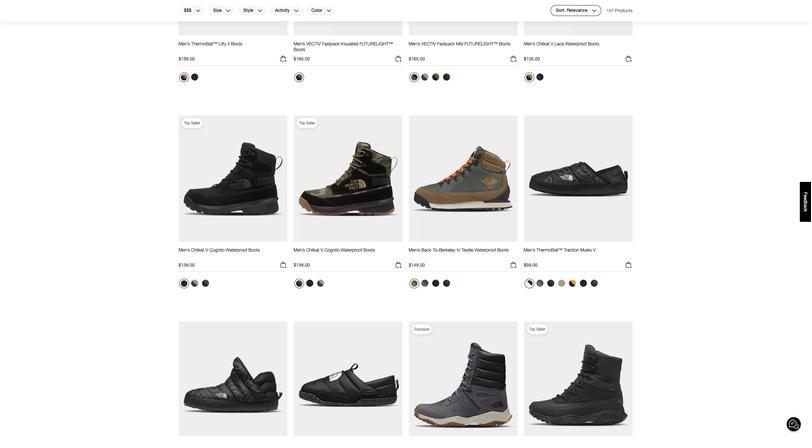 Task type: describe. For each thing, give the bounding box(es) containing it.
boots for men's chilkat v cognito waterproof boots button associated with new taupe green/tnf black option
[[248, 247, 260, 253]]

thermoball™ for traction
[[537, 247, 563, 253]]

men's thermoball™ traction mules v
[[524, 247, 596, 253]]

Boysenberry/TNF Black radio
[[441, 278, 452, 288]]

$139.00 for men's chilkat v cognito waterproof boots button associated with new taupe green/tnf black option
[[179, 262, 195, 268]]

men's vectiv fastpack mid futurelight™ boots image
[[409, 0, 518, 36]]

men's vectiv fastpack insulated futurelight™ boots button
[[294, 41, 402, 52]]

$choose color$ option group for $149.00 dropdown button
[[409, 278, 452, 291]]

boots inside button
[[231, 41, 242, 46]]

vectiv for $195.00
[[306, 41, 321, 46]]

flax - asphalt grey image
[[191, 280, 198, 287]]

seller for "men's chilkat v cognito waterproof boots" image related to men's chilkat v cognito waterproof boots button associated with new taupe green/tnf black option
[[191, 121, 200, 125]]

lifty
[[219, 41, 226, 46]]

top for "men's chilkat v cognito waterproof boots" image corresponding to men's chilkat v cognito waterproof boots button associated with flax - asphalt grey option
[[299, 121, 305, 125]]

seller for right men's thermoball™ lifty ii boots image
[[536, 327, 546, 332]]

traction
[[564, 247, 579, 253]]

Phantom Grey Heather Print/TNF Black radio
[[546, 278, 556, 288]]

New Taupe Green/TNF Black radio
[[200, 278, 211, 288]]

boots for men's chilkat v cognito waterproof boots button associated with flax - asphalt grey option
[[364, 247, 375, 253]]

0 horizontal spatial tnf black/tnf black image
[[181, 280, 187, 287]]

$139.00 button for new taupe green/tnf black option
[[179, 261, 287, 272]]

men's thermoball™ lifty ii boots
[[179, 41, 242, 46]]

$195.00
[[294, 56, 310, 61]]

top seller for men's chilkat v cognito waterproof boots button associated with flax - asphalt grey option
[[299, 121, 315, 125]]

back-
[[421, 247, 433, 253]]

men's chilkat v cognito waterproof boots button for new taupe green/tnf black option
[[179, 247, 260, 259]]

style button
[[238, 5, 267, 16]]

New Taupe Green/TNF Black radio
[[294, 279, 304, 288]]

$139.00 for men's chilkat v cognito waterproof boots button associated with flax - asphalt grey option
[[294, 262, 310, 268]]

top for "men's chilkat v cognito waterproof boots" image related to men's chilkat v cognito waterproof boots button associated with new taupe green/tnf black option
[[184, 121, 190, 125]]

size button
[[208, 5, 235, 16]]

$139.00 button for flax - asphalt grey option
[[294, 261, 402, 272]]

color
[[311, 8, 322, 13]]

men's back-to-berkeley iv textile waterproof boots button
[[409, 247, 509, 259]]

tnf black half dome outline print/tnf black image
[[526, 280, 533, 287]]

seller for "men's chilkat v cognito waterproof boots" image corresponding to men's chilkat v cognito waterproof boots button associated with flax - asphalt grey option
[[306, 121, 315, 125]]

men's for men's chilkat v cognito waterproof boots button associated with new taupe green/tnf black option
[[179, 247, 190, 253]]

boysenberry/tnf black image
[[443, 280, 450, 287]]

2 tnf black/tnf white radio from the left
[[578, 278, 589, 288]]

chilkat for men's chilkat v lace waterproof boots button
[[537, 41, 550, 46]]

TNF Black/Vanadis Grey radio
[[409, 73, 419, 82]]

color button
[[306, 5, 336, 16]]

0 vertical spatial men's thermoball™ lifty ii boots image
[[179, 0, 287, 36]]

$195.00 button
[[294, 55, 402, 66]]

sort:
[[556, 8, 566, 13]]

men's chilkat v cognito waterproof boots button for flax - asphalt grey option
[[294, 247, 375, 259]]

f e e d b a c k
[[803, 192, 808, 212]]

TNF Black Half Dome Outline Print/TNF Black radio
[[525, 279, 534, 288]]

147 products status
[[607, 5, 633, 16]]

v for tnf black/asphalt grey icon
[[551, 41, 554, 46]]

meld grey - asphalt grey image
[[421, 74, 428, 81]]

sort: relevance button
[[551, 5, 601, 16]]

$59.00
[[524, 262, 538, 268]]

Utility Brown/TNF Black radio
[[525, 73, 534, 82]]

f
[[803, 192, 808, 195]]

men's thermoball™ traction booties image
[[179, 321, 287, 436]]

Military Olive/TNF Black radio
[[294, 73, 304, 82]]

fastpack for insulated
[[322, 41, 340, 46]]

tnf black/asphalt grey image
[[536, 74, 543, 81]]

lace
[[555, 41, 564, 46]]

men's thermoball™ traction mules v button
[[524, 247, 596, 259]]

hawthorne khaki/tnf black image
[[558, 280, 565, 287]]

Shady Blue/Monks Robe Brown radio
[[420, 278, 430, 288]]

flax - asphalt grey image
[[317, 280, 324, 287]]

men's thermoball™ boot zip-up image
[[409, 321, 518, 436]]

products
[[615, 8, 633, 13]]

1 tnf black/tnf white radio from the left
[[431, 278, 441, 288]]

futurelight™ for insulated
[[360, 41, 393, 46]]

new taupe green/tnf black image for new taupe green/tnf black option
[[202, 280, 209, 287]]

Military Olive/TNF Black radio
[[431, 72, 441, 82]]

exclusive
[[414, 327, 429, 332]]

$159.00
[[179, 56, 195, 61]]

men's vectiv fastpack insulated futurelight™ boots
[[294, 41, 393, 52]]

Meld Grey - Asphalt Grey radio
[[420, 72, 430, 82]]

waterproof for men's chilkat v cognito waterproof boots button associated with flax - asphalt grey option
[[341, 247, 362, 253]]

men's back-to-berkeley iv textile waterproof boots
[[409, 247, 509, 253]]

$135.00
[[524, 56, 540, 61]]

men's chilkat v lace waterproof boots
[[524, 41, 599, 46]]

$59.00 button
[[524, 261, 633, 272]]

new taupe green/tnf black image for new taupe green/tnf black radio
[[296, 280, 302, 287]]

men's thermoball™ traction mules v image
[[524, 115, 633, 242]]

0 horizontal spatial tnf black/tnf black radio
[[179, 279, 189, 288]]

vectiv for $165.00
[[421, 41, 436, 46]]

men's nuptse mules image
[[294, 321, 402, 436]]

size
[[213, 8, 222, 13]]

1 horizontal spatial men's thermoball™ lifty ii boots image
[[524, 321, 633, 436]]

f e e d b a c k button
[[800, 182, 811, 222]]

men's vectiv fastpack insulated futurelight™ boots image
[[294, 0, 402, 36]]

fastpack for mid
[[437, 41, 455, 46]]

Summit Gold/TNF Black radio
[[567, 278, 578, 288]]

$165.00
[[409, 56, 425, 61]]

147 products
[[607, 8, 633, 13]]

$$$ button
[[179, 5, 205, 16]]

style
[[243, 8, 253, 13]]

chilkat for men's chilkat v cognito waterproof boots button associated with flax - asphalt grey option
[[306, 247, 319, 253]]



Task type: vqa. For each thing, say whether or not it's contained in the screenshot.
2nd TNF Black/TNF White 'Image' from the left
yes



Task type: locate. For each thing, give the bounding box(es) containing it.
0 horizontal spatial tnf black/tnf white radio
[[431, 278, 441, 288]]

2 e from the top
[[803, 197, 808, 200]]

Flax - Asphalt Grey radio
[[189, 278, 200, 288]]

$149.00
[[409, 262, 425, 268]]

1 horizontal spatial top seller
[[299, 121, 315, 125]]

cognito for flax - asphalt grey option
[[325, 247, 340, 253]]

thermoball™ left traction
[[537, 247, 563, 253]]

men's chilkat v cognito waterproof boots image for men's chilkat v cognito waterproof boots button associated with flax - asphalt grey option
[[294, 115, 402, 242]]

0 horizontal spatial cognito
[[209, 247, 225, 253]]

0 horizontal spatial $139.00
[[179, 262, 195, 268]]

men's for men's chilkat v cognito waterproof boots button associated with flax - asphalt grey option
[[294, 247, 305, 253]]

1 horizontal spatial tnf black/tnf white radio
[[578, 278, 589, 288]]

1 horizontal spatial tnf black/tnf black radio
[[189, 72, 200, 82]]

TNF Black/Asphalt Grey radio
[[535, 72, 545, 82]]

tnf black/tnf black radio right new taupe green/tnf black radio
[[305, 278, 315, 288]]

TNF Black/TNF White radio
[[431, 278, 441, 288], [578, 278, 589, 288]]

$165.00 button
[[409, 55, 518, 66]]

thermoball™ for lifty
[[191, 41, 217, 46]]

1 horizontal spatial seller
[[306, 121, 315, 125]]

147
[[607, 8, 614, 13]]

$choose color$ option group for "$159.00" dropdown button
[[179, 72, 200, 85]]

military olive/tnf black image inside radio
[[296, 74, 302, 81]]

thermoball™
[[191, 41, 217, 46], [537, 247, 563, 253]]

0 horizontal spatial men's chilkat v cognito waterproof boots
[[179, 247, 260, 253]]

0 horizontal spatial thermoball™
[[191, 41, 217, 46]]

1 men's chilkat v cognito waterproof boots image from the left
[[179, 115, 287, 242]]

tnf black/tnf black radio right utility brown/tnf black option
[[189, 72, 200, 82]]

2 cognito from the left
[[325, 247, 340, 253]]

men's for men's vectiv fastpack insulated futurelight™ boots button
[[294, 41, 305, 46]]

cognito
[[209, 247, 225, 253], [325, 247, 340, 253]]

1 cognito from the left
[[209, 247, 225, 253]]

new taupe green/tnf black image inside new taupe green/tnf black radio
[[296, 280, 302, 287]]

1 horizontal spatial military olive/tnf black image
[[432, 74, 439, 81]]

$choose color$ option group for $165.00 dropdown button
[[409, 72, 452, 85]]

utility brown/tnf black image
[[526, 74, 533, 81]]

2 horizontal spatial tnf black/tnf black radio
[[305, 278, 315, 288]]

1 horizontal spatial vectiv
[[421, 41, 436, 46]]

b
[[803, 202, 808, 205]]

men's for men's thermoball™ lifty ii boots button at the left of the page
[[179, 41, 190, 46]]

2 horizontal spatial top seller
[[529, 327, 546, 332]]

0 horizontal spatial $139.00 button
[[179, 261, 287, 272]]

1 vertical spatial thermoball™
[[537, 247, 563, 253]]

top seller for men's chilkat v cognito waterproof boots button associated with new taupe green/tnf black option
[[184, 121, 200, 125]]

top seller
[[184, 121, 200, 125], [299, 121, 315, 125], [529, 327, 546, 332]]

v for flax - asphalt grey icon
[[206, 247, 208, 253]]

activity
[[275, 8, 290, 13]]

men's
[[179, 41, 190, 46], [294, 41, 305, 46], [409, 41, 420, 46], [524, 41, 535, 46], [179, 247, 190, 253], [294, 247, 305, 253], [409, 247, 420, 253], [524, 247, 535, 253]]

men's chilkat v cognito waterproof boots for flax - asphalt grey option
[[294, 247, 375, 253]]

$149.00 button
[[409, 261, 518, 272]]

tnf black/tnf white radio left boysenberry/tnf black image
[[431, 278, 441, 288]]

0 horizontal spatial top seller
[[184, 121, 200, 125]]

new taupe green/tnf black image right flax - asphalt grey radio
[[202, 280, 209, 287]]

k
[[803, 209, 808, 212]]

1 horizontal spatial tnf black/tnf black image
[[306, 280, 313, 287]]

2 horizontal spatial seller
[[536, 327, 546, 332]]

fastpack inside men's vectiv fastpack insulated futurelight™ boots
[[322, 41, 340, 46]]

phantom grey heather print/tnf black image
[[547, 280, 554, 287]]

1 horizontal spatial men's chilkat v cognito waterproof boots button
[[294, 247, 375, 259]]

military olive/tnf black image inside option
[[432, 74, 439, 81]]

$139.00 button
[[179, 261, 287, 272], [294, 261, 402, 272]]

vectiv inside men's vectiv fastpack insulated futurelight™ boots
[[306, 41, 321, 46]]

to-
[[433, 247, 439, 253]]

1 horizontal spatial thermoball™
[[537, 247, 563, 253]]

1 horizontal spatial $139.00
[[294, 262, 310, 268]]

Flax - Asphalt Grey radio
[[315, 278, 326, 288]]

tnf black/tnf white radio left shady blue/summit navy option
[[578, 278, 589, 288]]

1 men's chilkat v cognito waterproof boots button from the left
[[179, 247, 260, 259]]

waterproof for men's chilkat v cognito waterproof boots button associated with new taupe green/tnf black option
[[226, 247, 247, 253]]

men's chilkat v cognito waterproof boots image
[[179, 115, 287, 242], [294, 115, 402, 242]]

new taupe green/tnf black image inside new taupe green/tnf black option
[[202, 280, 209, 287]]

0 horizontal spatial men's chilkat v cognito waterproof boots button
[[179, 247, 260, 259]]

ii
[[228, 41, 230, 46]]

d
[[803, 200, 808, 202]]

TNF Black/TNF Black radio
[[189, 72, 200, 82], [305, 278, 315, 288], [179, 279, 189, 288]]

2 fastpack from the left
[[437, 41, 455, 46]]

thyme brushwood camo print/thyme image
[[536, 280, 543, 287]]

iv
[[457, 247, 460, 253]]

1 vectiv from the left
[[306, 41, 321, 46]]

top for right men's thermoball™ lifty ii boots image
[[529, 327, 535, 332]]

shady blue/monks robe brown image
[[421, 280, 428, 287]]

vectiv up $195.00
[[306, 41, 321, 46]]

men's chilkat v cognito waterproof boots
[[179, 247, 260, 253], [294, 247, 375, 253]]

military olive/tnf black image
[[432, 74, 439, 81], [296, 74, 302, 81]]

futurelight™ right 'insulated'
[[360, 41, 393, 46]]

mules
[[580, 247, 592, 253]]

military olive/tnf black image for military olive/tnf black option
[[432, 74, 439, 81]]

boots inside men's vectiv fastpack insulated futurelight™ boots
[[294, 47, 305, 52]]

tnf black/vanadis grey image
[[411, 74, 417, 81]]

thyme/utility brown image
[[411, 280, 417, 287]]

tnf black/tnf white image
[[432, 280, 439, 287]]

chilkat for men's chilkat v cognito waterproof boots button associated with new taupe green/tnf black option
[[191, 247, 204, 253]]

1 horizontal spatial men's chilkat v cognito waterproof boots image
[[294, 115, 402, 242]]

1 vertical spatial men's thermoball™ lifty ii boots image
[[524, 321, 633, 436]]

men's back-to-berkeley iv textile waterproof boots image
[[409, 115, 518, 242]]

$choose color$ option group for $59.00 dropdown button at right
[[524, 278, 600, 291]]

$139.00
[[179, 262, 195, 268], [294, 262, 310, 268]]

military olive/tnf black image down $195.00
[[296, 74, 302, 81]]

men's for men's thermoball™ traction mules v button
[[524, 247, 535, 253]]

2 vectiv from the left
[[421, 41, 436, 46]]

boots
[[231, 41, 242, 46], [499, 41, 511, 46], [588, 41, 599, 46], [294, 47, 305, 52], [248, 247, 260, 253], [364, 247, 375, 253], [497, 247, 509, 253]]

0 horizontal spatial chilkat
[[191, 247, 204, 253]]

waterproof for men's chilkat v lace waterproof boots button
[[565, 41, 587, 46]]

men's for the men's vectiv fastpack mid futurelight™ boots button
[[409, 41, 420, 46]]

$$$
[[184, 8, 191, 13]]

men's chilkat v lace waterproof boots button
[[524, 41, 599, 52]]

0 horizontal spatial fastpack
[[322, 41, 340, 46]]

men's chilkat v lace waterproof boots image
[[524, 0, 633, 36]]

1 horizontal spatial futurelight™
[[465, 41, 498, 46]]

e
[[803, 195, 808, 197], [803, 197, 808, 200]]

2 $139.00 from the left
[[294, 262, 310, 268]]

shady blue/summit navy image
[[591, 280, 598, 287]]

demitasse brown/tnf black image
[[443, 74, 450, 81]]

tnf black/tnf black image right new taupe green/tnf black radio
[[306, 280, 313, 287]]

$choose color$ option group for $135.00 dropdown button
[[524, 72, 546, 85]]

0 horizontal spatial seller
[[191, 121, 200, 125]]

cognito for new taupe green/tnf black option
[[209, 247, 225, 253]]

0 horizontal spatial vectiv
[[306, 41, 321, 46]]

seller
[[191, 121, 200, 125], [306, 121, 315, 125], [536, 327, 546, 332]]

tnf black/tnf black image
[[306, 280, 313, 287], [181, 280, 187, 287]]

fastpack
[[322, 41, 340, 46], [437, 41, 455, 46]]

$135.00 button
[[524, 55, 633, 66]]

e up b
[[803, 197, 808, 200]]

tnf black/tnf white image
[[580, 280, 587, 287]]

summit gold/tnf black image
[[569, 280, 576, 287]]

military olive/tnf black image for military olive/tnf black radio
[[296, 74, 302, 81]]

e up the d
[[803, 195, 808, 197]]

$139.00 up flax - asphalt grey icon
[[179, 262, 195, 268]]

men's chilkat v cognito waterproof boots for new taupe green/tnf black option
[[179, 247, 260, 253]]

waterproof
[[565, 41, 587, 46], [226, 247, 247, 253], [341, 247, 362, 253], [475, 247, 496, 253]]

v for the rightmost tnf black/tnf black icon
[[321, 247, 323, 253]]

textile
[[462, 247, 473, 253]]

0 horizontal spatial military olive/tnf black image
[[296, 74, 302, 81]]

thermoball™ inside button
[[537, 247, 563, 253]]

relevance
[[567, 8, 588, 13]]

activity button
[[270, 5, 303, 16]]

vectiv
[[306, 41, 321, 46], [421, 41, 436, 46]]

2 horizontal spatial chilkat
[[537, 41, 550, 46]]

tnf black/tnf black radio for $139.00
[[305, 278, 315, 288]]

1 $139.00 from the left
[[179, 262, 195, 268]]

mid
[[456, 41, 463, 46]]

new taupe green/tnf black image
[[202, 280, 209, 287], [296, 280, 302, 287]]

1 horizontal spatial $139.00 button
[[294, 261, 402, 272]]

Thyme Brushwood Camo Print/Thyme radio
[[535, 278, 545, 288]]

berkeley
[[439, 247, 456, 253]]

Hawthorne Khaki/TNF Black radio
[[557, 278, 567, 288]]

futurelight™ inside men's vectiv fastpack insulated futurelight™ boots
[[360, 41, 393, 46]]

men's vectiv fastpack mid futurelight™ boots button
[[409, 41, 511, 52]]

futurelight™
[[360, 41, 393, 46], [465, 41, 498, 46]]

fastpack left mid at right top
[[437, 41, 455, 46]]

new taupe green/tnf black image left flax - asphalt grey option
[[296, 280, 302, 287]]

men's for men's chilkat v lace waterproof boots button
[[524, 41, 535, 46]]

futurelight™ for mid
[[465, 41, 498, 46]]

utility brown/tnf black image
[[181, 74, 187, 81]]

2 futurelight™ from the left
[[465, 41, 498, 46]]

boots for men's vectiv fastpack insulated futurelight™ boots button
[[294, 47, 305, 52]]

men's inside button
[[179, 41, 190, 46]]

1 horizontal spatial men's chilkat v cognito waterproof boots
[[294, 247, 375, 253]]

1 horizontal spatial top
[[299, 121, 305, 125]]

1 fastpack from the left
[[322, 41, 340, 46]]

2 men's chilkat v cognito waterproof boots button from the left
[[294, 247, 375, 259]]

1 e from the top
[[803, 195, 808, 197]]

boots for the men's vectiv fastpack mid futurelight™ boots button
[[499, 41, 511, 46]]

0 horizontal spatial futurelight™
[[360, 41, 393, 46]]

c
[[803, 207, 808, 209]]

1 futurelight™ from the left
[[360, 41, 393, 46]]

2 men's chilkat v cognito waterproof boots image from the left
[[294, 115, 402, 242]]

Utility Brown/TNF Black radio
[[179, 73, 189, 82]]

futurelight™ right mid at right top
[[465, 41, 498, 46]]

0 horizontal spatial top
[[184, 121, 190, 125]]

tnf black/tnf black image
[[191, 74, 198, 81]]

chilkat
[[537, 41, 550, 46], [191, 247, 204, 253], [306, 247, 319, 253]]

Demitasse Brown/TNF Black radio
[[441, 72, 452, 82]]

$159.00 button
[[179, 55, 287, 66]]

men's thermoball™ lifty ii boots button
[[179, 41, 242, 52]]

insulated
[[341, 41, 358, 46]]

v
[[551, 41, 554, 46], [206, 247, 208, 253], [321, 247, 323, 253], [593, 247, 596, 253]]

men's vectiv fastpack mid futurelight™ boots
[[409, 41, 511, 46]]

1 horizontal spatial cognito
[[325, 247, 340, 253]]

sort: relevance
[[556, 8, 588, 13]]

men's chilkat v cognito waterproof boots image for men's chilkat v cognito waterproof boots button associated with new taupe green/tnf black option
[[179, 115, 287, 242]]

thermoball™ inside button
[[191, 41, 217, 46]]

tnf black/tnf black image left flax - asphalt grey icon
[[181, 280, 187, 287]]

$139.00 up new taupe green/tnf black radio
[[294, 262, 310, 268]]

military olive/tnf black image right meld grey - asphalt grey option
[[432, 74, 439, 81]]

tnf black/tnf black radio for $159.00
[[189, 72, 200, 82]]

men's chilkat v cognito waterproof boots button
[[179, 247, 260, 259], [294, 247, 375, 259]]

men's inside men's vectiv fastpack insulated futurelight™ boots
[[294, 41, 305, 46]]

1 $139.00 button from the left
[[179, 261, 287, 272]]

2 men's chilkat v cognito waterproof boots from the left
[[294, 247, 375, 253]]

0 horizontal spatial new taupe green/tnf black image
[[202, 280, 209, 287]]

1 men's chilkat v cognito waterproof boots from the left
[[179, 247, 260, 253]]

fastpack left 'insulated'
[[322, 41, 340, 46]]

top
[[184, 121, 190, 125], [299, 121, 305, 125], [529, 327, 535, 332]]

0 vertical spatial thermoball™
[[191, 41, 217, 46]]

a
[[803, 205, 808, 207]]

thermoball™ left lifty
[[191, 41, 217, 46]]

boots for men's chilkat v lace waterproof boots button
[[588, 41, 599, 46]]

Thyme/Utility Brown radio
[[409, 279, 419, 288]]

2 horizontal spatial top
[[529, 327, 535, 332]]

1 horizontal spatial fastpack
[[437, 41, 455, 46]]

0 horizontal spatial men's thermoball™ lifty ii boots image
[[179, 0, 287, 36]]

1 horizontal spatial chilkat
[[306, 247, 319, 253]]

Shady Blue/Summit Navy radio
[[589, 278, 599, 288]]

tnf black/tnf black radio left flax - asphalt grey icon
[[179, 279, 189, 288]]

men's thermoball™ lifty ii boots image
[[179, 0, 287, 36], [524, 321, 633, 436]]

1 horizontal spatial new taupe green/tnf black image
[[296, 280, 302, 287]]

men's for 'men's back-to-berkeley iv textile waterproof boots' button
[[409, 247, 420, 253]]

0 horizontal spatial men's chilkat v cognito waterproof boots image
[[179, 115, 287, 242]]

$choose color$ option group
[[179, 72, 200, 85], [409, 72, 452, 85], [524, 72, 546, 85], [179, 278, 211, 291], [294, 278, 326, 291], [409, 278, 452, 291], [524, 278, 600, 291]]

2 $139.00 button from the left
[[294, 261, 402, 272]]

vectiv up $165.00
[[421, 41, 436, 46]]



